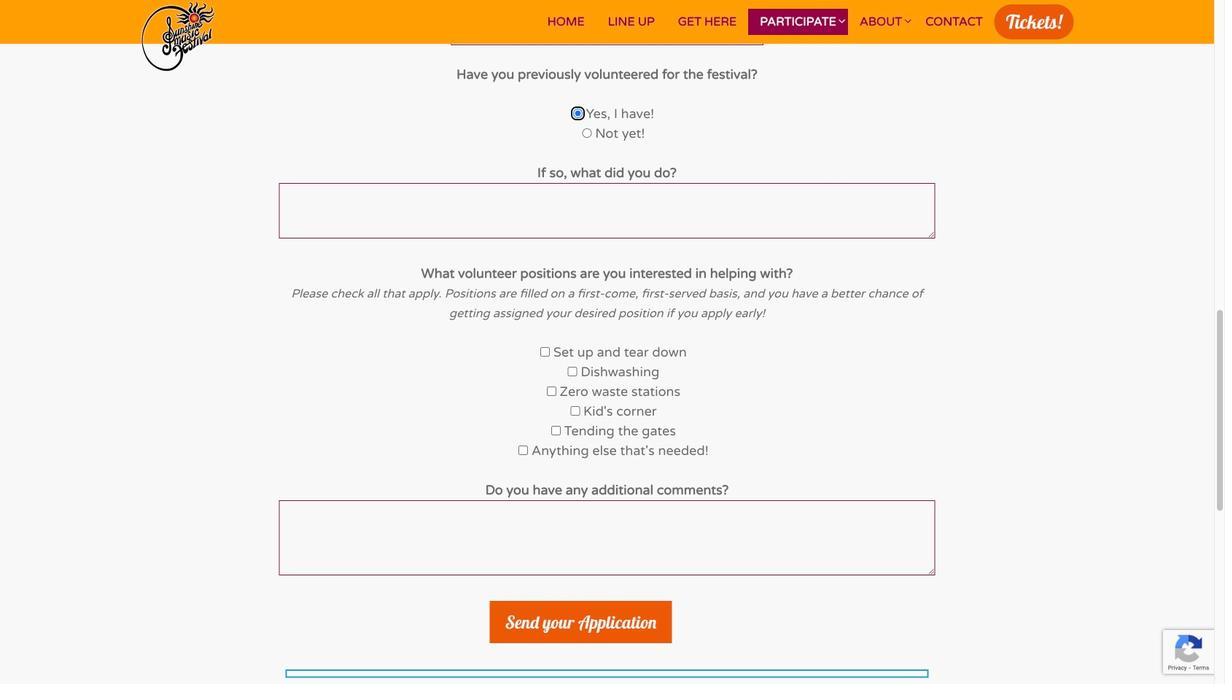 Task type: describe. For each thing, give the bounding box(es) containing it.
none submit inside contact form element
[[490, 601, 672, 644]]

none email field inside contact form element
[[451, 10, 764, 45]]



Task type: locate. For each thing, give the bounding box(es) containing it.
none radio inside contact form element
[[573, 109, 583, 118]]

sunshine music festival image
[[140, 0, 216, 73]]

None checkbox
[[541, 347, 550, 357], [571, 407, 580, 416], [552, 426, 561, 436], [541, 347, 550, 357], [571, 407, 580, 416], [552, 426, 561, 436]]

contact form element
[[279, 0, 936, 678]]

None checkbox
[[568, 367, 578, 377], [547, 387, 557, 396], [519, 446, 528, 455], [568, 367, 578, 377], [547, 387, 557, 396], [519, 446, 528, 455]]

None email field
[[451, 10, 764, 45]]

None submit
[[490, 601, 672, 644]]

none radio inside contact form element
[[583, 129, 592, 138]]

None radio
[[583, 129, 592, 138]]

None radio
[[573, 109, 583, 118]]

None text field
[[279, 183, 936, 239], [279, 501, 936, 576], [279, 183, 936, 239], [279, 501, 936, 576]]



Task type: vqa. For each thing, say whether or not it's contained in the screenshot.
THE EX: (604) 485-8888 phone field
no



